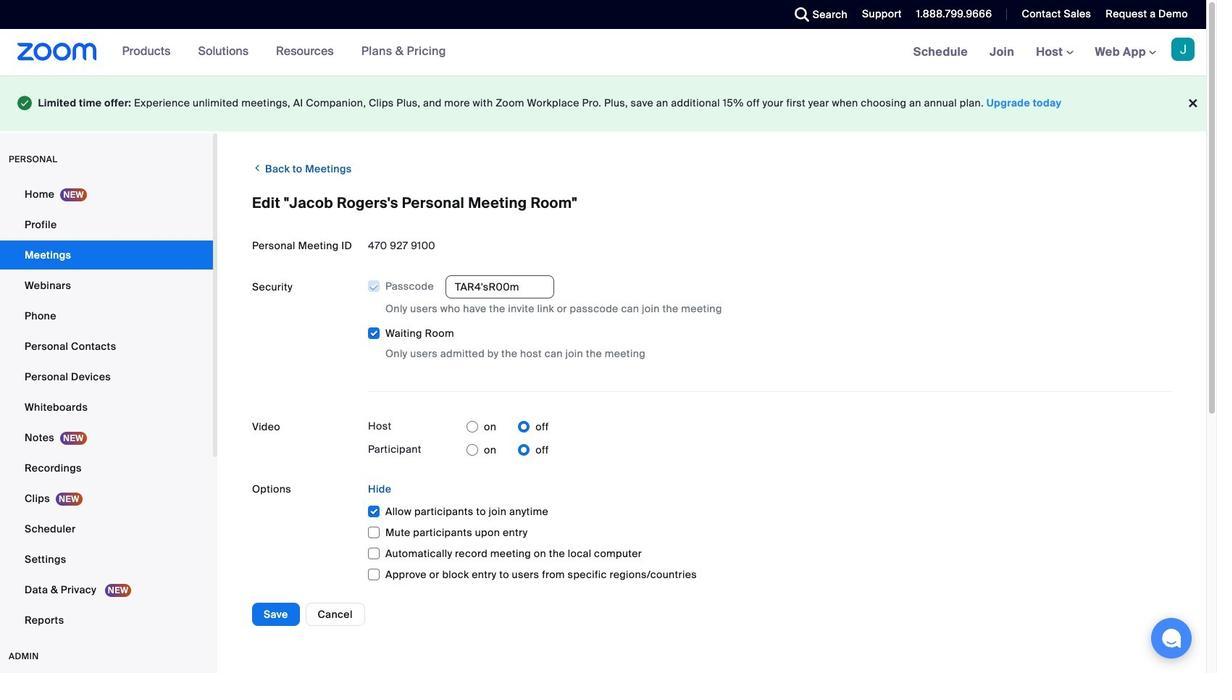Task type: locate. For each thing, give the bounding box(es) containing it.
group
[[368, 275, 1172, 362]]

type image
[[17, 93, 32, 113]]

meetings navigation
[[903, 29, 1207, 76]]

profile picture image
[[1172, 38, 1195, 61]]

left image
[[252, 161, 263, 175]]

personal menu menu
[[0, 179, 213, 636]]

footer
[[0, 75, 1207, 131]]

open chat image
[[1162, 628, 1182, 649]]

option group
[[467, 415, 549, 438], [467, 438, 549, 462]]

banner
[[0, 29, 1207, 76]]

2 option group from the top
[[467, 438, 549, 462]]

zoom logo image
[[17, 43, 97, 61]]

None text field
[[446, 275, 555, 299]]



Task type: vqa. For each thing, say whether or not it's contained in the screenshot.
Weekly Schedule inside button
no



Task type: describe. For each thing, give the bounding box(es) containing it.
1 option group from the top
[[467, 415, 549, 438]]

product information navigation
[[97, 29, 457, 75]]



